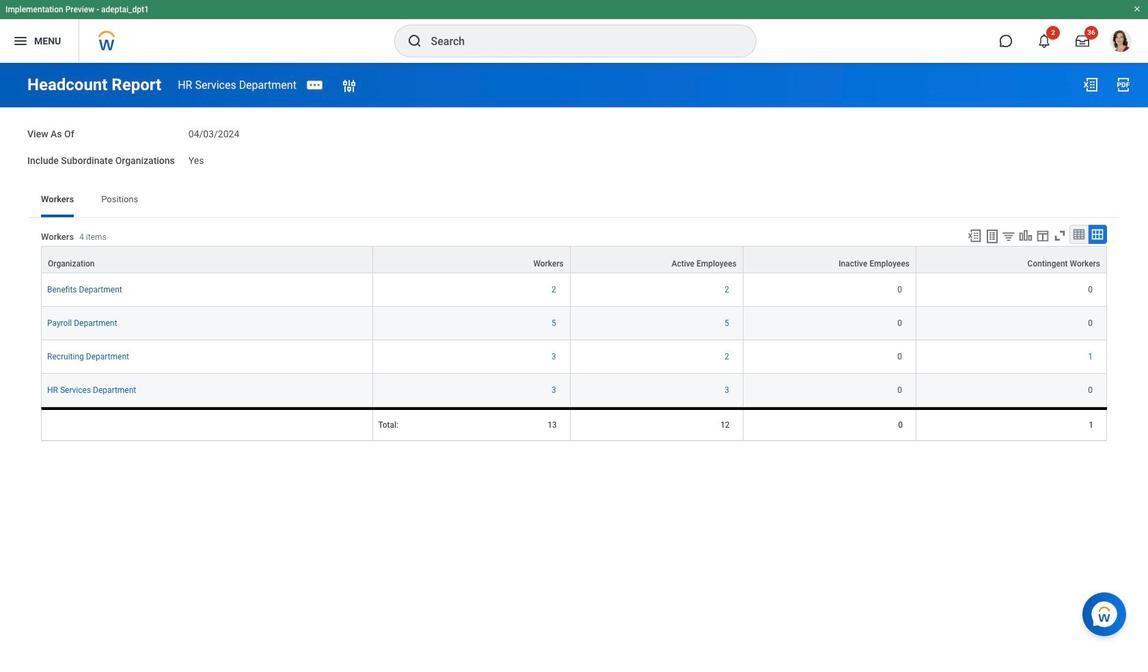 Task type: describe. For each thing, give the bounding box(es) containing it.
table image
[[1073, 227, 1086, 241]]

close environment banner image
[[1134, 5, 1142, 13]]

2 row from the top
[[41, 273, 1108, 307]]

click to view/edit grid preferences image
[[1036, 228, 1051, 243]]

expand table image
[[1091, 227, 1105, 241]]

Search Workday  search field
[[431, 26, 728, 56]]

export to worksheets image
[[985, 228, 1001, 244]]

view printable version (pdf) image
[[1116, 77, 1132, 93]]

inbox large image
[[1076, 34, 1090, 48]]



Task type: vqa. For each thing, say whether or not it's contained in the screenshot.
the Select to filter grid data icon
yes



Task type: locate. For each thing, give the bounding box(es) containing it.
export to excel image
[[1083, 77, 1099, 93], [967, 228, 982, 243]]

justify image
[[12, 33, 29, 49]]

1 vertical spatial export to excel image
[[967, 228, 982, 243]]

select to filter grid data image
[[1002, 229, 1017, 243]]

export to excel image left export to worksheets icon
[[967, 228, 982, 243]]

cell
[[41, 407, 373, 441]]

5 row from the top
[[41, 374, 1108, 407]]

0 horizontal spatial export to excel image
[[967, 228, 982, 243]]

notifications large image
[[1038, 34, 1052, 48]]

search image
[[406, 33, 423, 49]]

change selection image
[[341, 78, 357, 95]]

export to excel image for view printable version (pdf) icon at the top right
[[1083, 77, 1099, 93]]

0 vertical spatial export to excel image
[[1083, 77, 1099, 93]]

toolbar
[[961, 225, 1108, 246]]

banner
[[0, 0, 1149, 63]]

1 horizontal spatial export to excel image
[[1083, 77, 1099, 93]]

1 row from the top
[[41, 246, 1108, 273]]

export to excel image left view printable version (pdf) icon at the top right
[[1083, 77, 1099, 93]]

main content
[[0, 63, 1149, 491]]

fullscreen image
[[1053, 228, 1068, 243]]

6 row from the top
[[41, 407, 1108, 441]]

export to excel image for export to worksheets icon
[[967, 228, 982, 243]]

4 row from the top
[[41, 340, 1108, 374]]

tab list
[[27, 184, 1121, 217]]

3 row from the top
[[41, 307, 1108, 340]]

profile logan mcneil image
[[1110, 30, 1132, 55]]

row
[[41, 246, 1108, 273], [41, 273, 1108, 307], [41, 307, 1108, 340], [41, 340, 1108, 374], [41, 374, 1108, 407], [41, 407, 1108, 441]]



